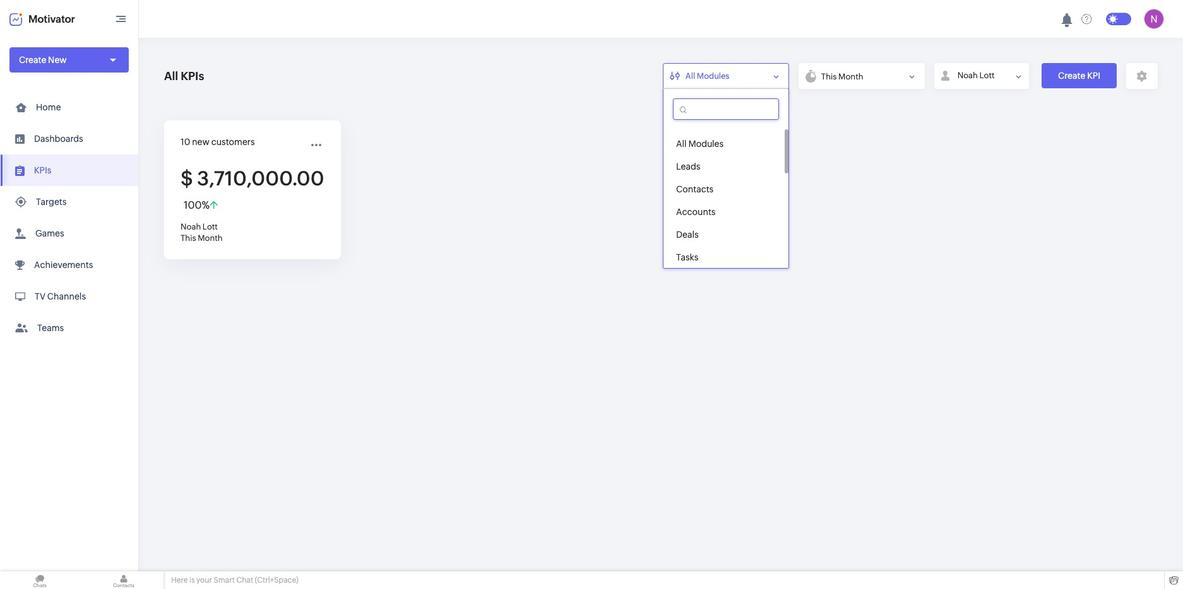 Task type: describe. For each thing, give the bounding box(es) containing it.
new
[[192, 137, 209, 147]]

here is your smart chat (ctrl+space)
[[171, 576, 298, 585]]

channels
[[47, 292, 86, 302]]

create kpi
[[1058, 71, 1100, 81]]

your
[[196, 576, 212, 585]]

all inside option
[[676, 139, 687, 149]]

user image
[[1144, 9, 1164, 29]]

here
[[171, 576, 188, 585]]

$ 3,710,000.00
[[181, 167, 324, 190]]

10
[[181, 137, 190, 147]]

this month
[[821, 72, 863, 81]]

1 vertical spatial kpis
[[34, 165, 51, 176]]

all modules inside all modules field
[[686, 71, 730, 81]]

is
[[189, 576, 195, 585]]

noah lott
[[958, 71, 995, 80]]

lott for noah lott
[[980, 71, 995, 80]]

create for create kpi
[[1058, 71, 1085, 81]]

tasks option
[[664, 246, 785, 269]]

all inside field
[[686, 71, 695, 81]]

create new
[[19, 55, 67, 65]]

deals option
[[664, 223, 785, 246]]

this inside 'noah lott this month'
[[181, 234, 196, 243]]

month inside 'field'
[[838, 72, 863, 81]]

All Modules field
[[663, 63, 789, 89]]

lott for noah lott this month
[[203, 222, 218, 232]]

games
[[35, 229, 64, 239]]

(ctrl+space)
[[255, 576, 298, 585]]

noah lott this month
[[181, 222, 223, 243]]

modules inside all modules field
[[697, 71, 730, 81]]

dashboards
[[34, 134, 83, 144]]

noah for noah lott
[[958, 71, 978, 80]]

month inside 'noah lott this month'
[[198, 234, 223, 243]]

accounts
[[676, 207, 716, 217]]

100%
[[184, 200, 210, 211]]

kpi
[[1087, 71, 1100, 81]]

tasks
[[676, 253, 699, 263]]

contacts option
[[664, 178, 785, 201]]

create for create new
[[19, 55, 46, 65]]

new
[[48, 55, 67, 65]]



Task type: vqa. For each thing, say whether or not it's contained in the screenshot.
Noah Lott This Month
yes



Task type: locate. For each thing, give the bounding box(es) containing it.
0 vertical spatial modules
[[697, 71, 730, 81]]

all kpis
[[164, 69, 204, 83]]

0 horizontal spatial kpis
[[34, 165, 51, 176]]

$
[[181, 167, 193, 190]]

1 vertical spatial this
[[181, 234, 196, 243]]

help image
[[1082, 14, 1092, 24]]

achievements
[[34, 260, 93, 270]]

None text field
[[674, 99, 778, 119]]

home
[[36, 102, 61, 112]]

0 horizontal spatial this
[[181, 234, 196, 243]]

all modules
[[686, 71, 730, 81], [676, 139, 724, 149]]

lott
[[980, 71, 995, 80], [203, 222, 218, 232]]

teams
[[37, 323, 64, 333]]

1 horizontal spatial lott
[[980, 71, 995, 80]]

chat
[[236, 576, 253, 585]]

create
[[19, 55, 46, 65], [1058, 71, 1085, 81]]

1 vertical spatial noah
[[181, 222, 201, 232]]

noah inside 'noah lott this month'
[[181, 222, 201, 232]]

lott inside 'noah lott this month'
[[203, 222, 218, 232]]

tv
[[35, 292, 45, 302]]

targets
[[36, 197, 66, 207]]

10 new customers
[[181, 137, 255, 147]]

0 horizontal spatial month
[[198, 234, 223, 243]]

0 vertical spatial all modules
[[686, 71, 730, 81]]

0 vertical spatial kpis
[[181, 69, 204, 83]]

list containing home
[[0, 92, 138, 344]]

modules
[[697, 71, 730, 81], [688, 139, 724, 149]]

1 vertical spatial modules
[[688, 139, 724, 149]]

customers
[[211, 137, 255, 147]]

month
[[838, 72, 863, 81], [198, 234, 223, 243]]

modules inside all modules option
[[688, 139, 724, 149]]

1 vertical spatial create
[[1058, 71, 1085, 81]]

chats image
[[0, 572, 80, 590]]

all modules option
[[664, 133, 785, 155]]

3,710,000.00
[[197, 167, 324, 190]]

create left the kpi
[[1058, 71, 1085, 81]]

0 vertical spatial lott
[[980, 71, 995, 80]]

1 horizontal spatial month
[[838, 72, 863, 81]]

this inside 'this month' 'field'
[[821, 72, 837, 81]]

noah
[[958, 71, 978, 80], [181, 222, 201, 232]]

0 horizontal spatial lott
[[203, 222, 218, 232]]

0 vertical spatial month
[[838, 72, 863, 81]]

1 vertical spatial all modules
[[676, 139, 724, 149]]

0 horizontal spatial noah
[[181, 222, 201, 232]]

leads option
[[664, 155, 785, 178]]

This Month field
[[799, 63, 925, 89]]

1 horizontal spatial this
[[821, 72, 837, 81]]

kpis
[[181, 69, 204, 83], [34, 165, 51, 176]]

0 vertical spatial create
[[19, 55, 46, 65]]

contacts
[[676, 184, 714, 194]]

motivator
[[28, 13, 75, 25]]

1 horizontal spatial noah
[[958, 71, 978, 80]]

1 vertical spatial month
[[198, 234, 223, 243]]

noah for noah lott this month
[[181, 222, 201, 232]]

this
[[821, 72, 837, 81], [181, 234, 196, 243]]

all
[[164, 69, 178, 83], [686, 71, 695, 81], [676, 139, 687, 149]]

create inside "create kpi" button
[[1058, 71, 1085, 81]]

smart
[[214, 576, 235, 585]]

leads
[[676, 162, 700, 172]]

accounts option
[[664, 201, 785, 223]]

create left new at the top left of page
[[19, 55, 46, 65]]

list
[[0, 92, 138, 344]]

1 horizontal spatial create
[[1058, 71, 1085, 81]]

all modules inside all modules option
[[676, 139, 724, 149]]

0 vertical spatial this
[[821, 72, 837, 81]]

1 vertical spatial lott
[[203, 222, 218, 232]]

tv channels
[[35, 292, 86, 302]]

0 vertical spatial noah
[[958, 71, 978, 80]]

deals
[[676, 230, 699, 240]]

contacts image
[[84, 572, 164, 590]]

create kpi button
[[1042, 63, 1117, 88]]

0 horizontal spatial create
[[19, 55, 46, 65]]

1 horizontal spatial kpis
[[181, 69, 204, 83]]



